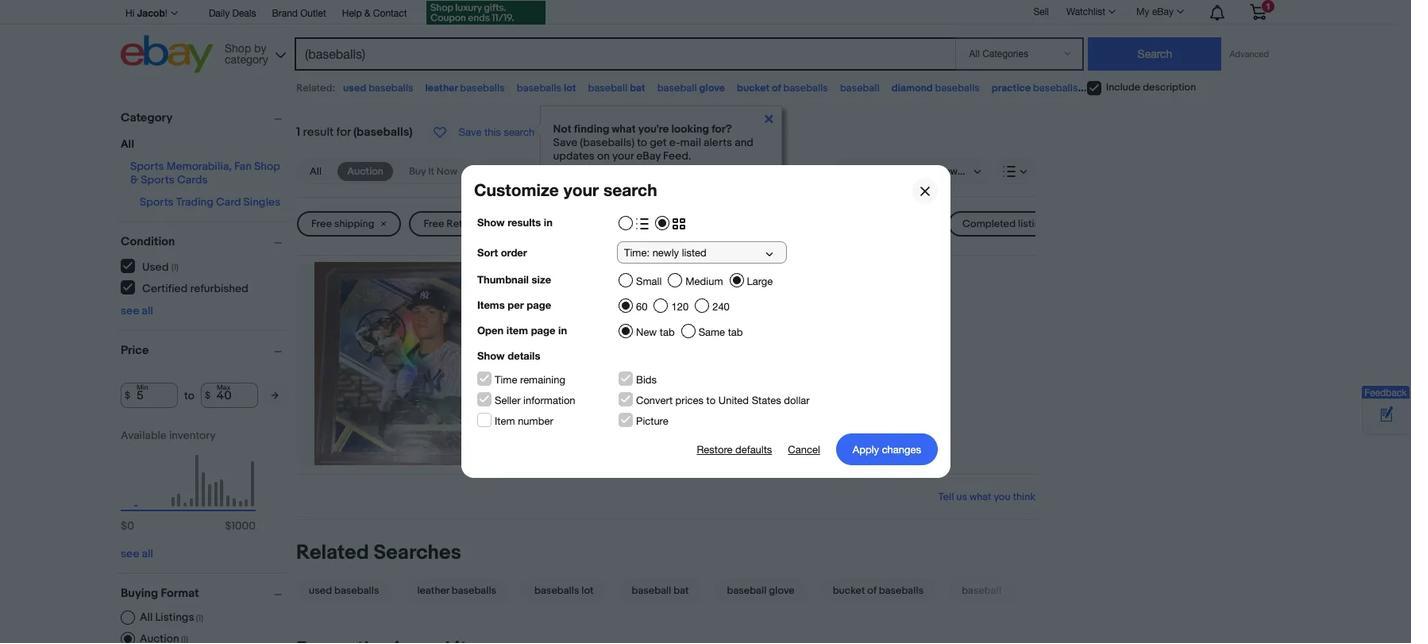 Task type: locate. For each thing, give the bounding box(es) containing it.
1 see all from the top
[[121, 304, 153, 318]]

1 vertical spatial what
[[970, 491, 992, 504]]

0 horizontal spatial what
[[612, 122, 636, 136]]

1 horizontal spatial shipping
[[539, 363, 586, 378]]

1 vertical spatial shipping
[[539, 363, 586, 378]]

buy it now
[[409, 165, 457, 178]]

returns
[[539, 380, 578, 395]]

show down open at the left bottom of page
[[477, 349, 505, 362]]

(1) inside all listings (1)
[[196, 613, 203, 624]]

outlet
[[300, 8, 326, 19]]

0 vertical spatial see
[[121, 304, 139, 318]]

1 horizontal spatial baseball glove
[[727, 585, 795, 597]]

60
[[636, 301, 647, 313]]

1 vertical spatial see
[[121, 547, 139, 561]]

time remaining
[[494, 374, 565, 386]]

$
[[125, 390, 130, 402], [205, 390, 211, 402], [121, 519, 127, 533], [225, 519, 231, 533]]

0 vertical spatial search
[[504, 126, 535, 138]]

1 see all button from the top
[[121, 304, 153, 318]]

lot left baseball bat link
[[582, 585, 594, 597]]

2 see all from the top
[[121, 547, 153, 561]]

show for show details
[[477, 349, 505, 362]]

picture
[[636, 415, 668, 427]]

1 tab from the left
[[660, 326, 674, 338]]

save inside 'button'
[[459, 126, 482, 138]]

$ 1000
[[225, 519, 256, 533]]

0 vertical spatial bucket
[[737, 82, 770, 95]]

(1) up certified refurbished link
[[171, 262, 179, 272]]

all down category
[[121, 137, 134, 151]]

used baseballs up 1 result for (baseballs)
[[343, 82, 413, 95]]

open item page in
[[477, 324, 567, 337]]

order
[[501, 246, 527, 259]]

ebay inside not finding what you're looking for? save (baseballs) to get e-mail alerts and updates on your ebay feed.
[[636, 149, 661, 163]]

Auction selected text field
[[347, 164, 384, 179]]

results
[[507, 216, 541, 229]]

0 vertical spatial ebay
[[1152, 6, 1174, 17]]

0 vertical spatial what
[[612, 122, 636, 136]]

daily
[[209, 8, 230, 19]]

to left maximum value $40 text field
[[184, 389, 194, 402]]

/99
[[844, 275, 866, 291]]

2021 topps gold label class 2 blue #43 aaron judge /99 image
[[314, 262, 482, 465]]

1 vertical spatial page
[[531, 324, 555, 337]]

0 vertical spatial 1
[[296, 125, 300, 140]]

ebay inside account navigation
[[1152, 6, 1174, 17]]

tab for new tab
[[660, 326, 674, 338]]

0 horizontal spatial baseball link
[[840, 82, 880, 95]]

baseballs lot
[[517, 82, 576, 95], [535, 585, 594, 597]]

used down related
[[309, 585, 332, 597]]

baseball inside "link"
[[962, 585, 1002, 597]]

0 horizontal spatial used
[[309, 585, 332, 597]]

view
[[512, 413, 539, 428]]

0 vertical spatial see all
[[121, 304, 153, 318]]

1 vertical spatial bat
[[674, 585, 689, 597]]

1 vertical spatial search
[[603, 180, 657, 200]]

items
[[477, 299, 504, 311]]

buying
[[121, 586, 158, 601]]

1 vertical spatial see all button
[[121, 547, 153, 561]]

(baseballs) right for
[[353, 125, 413, 140]]

0 vertical spatial your
[[612, 149, 634, 163]]

your up $5.00 to $40.00 link in the top left of the page
[[563, 180, 599, 200]]

ebay down you're at left
[[636, 149, 661, 163]]

1 horizontal spatial ebay
[[1152, 6, 1174, 17]]

see down 0
[[121, 547, 139, 561]]

1 left result
[[296, 125, 300, 140]]

to right prices
[[706, 395, 715, 407]]

search inside 'button'
[[504, 126, 535, 138]]

see all button down 0
[[121, 547, 153, 561]]

for?
[[712, 122, 732, 136]]

1 vertical spatial bucket
[[833, 585, 865, 597]]

what left you're at left
[[612, 122, 636, 136]]

0 vertical spatial see all button
[[121, 304, 153, 318]]

to right $5.00
[[561, 218, 571, 230]]

$40.00
[[573, 218, 606, 230]]

completed listings
[[963, 218, 1052, 230]]

0 vertical spatial shipping
[[334, 218, 374, 230]]

1 horizontal spatial lot
[[582, 585, 594, 597]]

apply
[[853, 444, 879, 456]]

searches
[[374, 541, 461, 566]]

0 vertical spatial bat
[[630, 82, 646, 95]]

free shipping
[[311, 218, 374, 230]]

1 horizontal spatial search
[[603, 180, 657, 200]]

0 horizontal spatial 1
[[296, 125, 300, 140]]

practice baseballs
[[992, 82, 1078, 95]]

used baseballs down related
[[309, 585, 379, 597]]

buy
[[409, 165, 426, 178]]

see all for price
[[121, 547, 153, 561]]

1 horizontal spatial (baseballs)
[[580, 136, 635, 149]]

us
[[957, 491, 967, 504]]

1 see from the top
[[121, 304, 139, 318]]

(1) for used
[[171, 262, 179, 272]]

1 vertical spatial all
[[142, 547, 153, 561]]

& right help
[[365, 8, 371, 19]]

help & contact link
[[342, 6, 407, 23]]

thumbnail
[[477, 273, 529, 286]]

0 vertical spatial of
[[772, 82, 781, 95]]

bid
[[519, 346, 536, 362]]

0 vertical spatial (1)
[[171, 262, 179, 272]]

1 horizontal spatial your
[[612, 149, 634, 163]]

glove
[[699, 82, 725, 95], [769, 585, 795, 597]]

show up sort
[[477, 216, 505, 229]]

1 vertical spatial bucket of baseballs
[[833, 585, 924, 597]]

see up price
[[121, 304, 139, 318]]

(1) left 50%
[[786, 326, 797, 341]]

(baseballs) inside not finding what you're looking for? save (baseballs) to get e-mail alerts and updates on your ebay feed.
[[580, 136, 635, 149]]

baseball link for related searches
[[943, 578, 1021, 604]]

0 horizontal spatial bucket of baseballs
[[737, 82, 828, 95]]

page right per
[[526, 299, 551, 311]]

information
[[523, 395, 575, 407]]

open
[[477, 324, 503, 337]]

all for price
[[142, 547, 153, 561]]

1 horizontal spatial in
[[558, 324, 567, 337]]

joschen_27
[[722, 326, 784, 341]]

number
[[518, 415, 553, 427]]

sports trading card singles
[[140, 195, 281, 209]]

all up buying
[[142, 547, 153, 561]]

1 horizontal spatial bucket of baseballs
[[833, 585, 924, 597]]

leather down searches
[[417, 585, 449, 597]]

& inside sports memorabilia, fan shop & sports cards
[[130, 173, 138, 187]]

leather up save this search 'button'
[[425, 82, 458, 95]]

2 horizontal spatial all
[[310, 165, 322, 178]]

2 see from the top
[[121, 547, 139, 561]]

(baseballs)
[[353, 125, 413, 140], [580, 136, 635, 149]]

1 horizontal spatial save
[[553, 136, 578, 149]]

0 horizontal spatial bat
[[630, 82, 646, 95]]

free returns link
[[409, 211, 510, 237]]

shipping up returns
[[539, 363, 586, 378]]

all for condition
[[142, 304, 153, 318]]

1 all from the top
[[142, 304, 153, 318]]

0 horizontal spatial of
[[772, 82, 781, 95]]

brand outlet
[[272, 8, 326, 19]]

1 vertical spatial used
[[142, 260, 169, 274]]

1 vertical spatial used baseballs
[[309, 585, 379, 597]]

0 vertical spatial leather baseballs
[[425, 82, 505, 95]]

tab right new
[[660, 326, 674, 338]]

rawlings baseballs
[[1090, 82, 1176, 95]]

0 horizontal spatial (1)
[[171, 262, 179, 272]]

(1) inside the joschen_27 (1) 50% 1 bid free shipping free returns authenticity guarantee view similar active items
[[786, 326, 797, 341]]

see all button down 'certified'
[[121, 304, 153, 318]]

gold
[[585, 275, 615, 291]]

used baseballs link
[[296, 578, 398, 604]]

(baseballs) right not
[[580, 136, 635, 149]]

0 horizontal spatial search
[[504, 126, 535, 138]]

1 vertical spatial &
[[130, 173, 138, 187]]

time
[[494, 374, 517, 386]]

0 vertical spatial &
[[365, 8, 371, 19]]

1 horizontal spatial baseball link
[[943, 578, 1021, 604]]

0 vertical spatial baseball glove
[[657, 82, 725, 95]]

tab for same tab
[[728, 326, 743, 338]]

to left get
[[637, 136, 647, 149]]

tab right "same"
[[728, 326, 743, 338]]

ebay right the my
[[1152, 6, 1174, 17]]

seller information
[[494, 395, 575, 407]]

your shopping cart contains 1 item image
[[1249, 4, 1268, 20]]

page
[[526, 299, 551, 311], [531, 324, 555, 337]]

0 vertical spatial bucket of baseballs
[[737, 82, 828, 95]]

1 vertical spatial show
[[477, 349, 505, 362]]

auction
[[347, 165, 384, 178]]

fan
[[234, 160, 252, 173]]

used up 'certified'
[[142, 260, 169, 274]]

your right on
[[612, 149, 634, 163]]

0 vertical spatial page
[[526, 299, 551, 311]]

to inside not finding what you're looking for? save (baseballs) to get e-mail alerts and updates on your ebay feed.
[[637, 136, 647, 149]]

1 vertical spatial (1)
[[786, 326, 797, 341]]

2 tab from the left
[[728, 326, 743, 338]]

used right related:
[[343, 82, 366, 95]]

in right results on the top of page
[[544, 216, 552, 229]]

to inside dialog
[[706, 395, 715, 407]]

0 horizontal spatial save
[[459, 126, 482, 138]]

1 vertical spatial leather baseballs
[[417, 585, 497, 597]]

shipping down auction
[[334, 218, 374, 230]]

(1) inside "used (1)"
[[171, 262, 179, 272]]

bids
[[636, 374, 656, 386]]

see for condition
[[121, 304, 139, 318]]

2 see all button from the top
[[121, 547, 153, 561]]

& left cards on the top of the page
[[130, 173, 138, 187]]

0 vertical spatial used
[[343, 82, 366, 95]]

tab
[[660, 326, 674, 338], [728, 326, 743, 338]]

1 vertical spatial your
[[563, 180, 599, 200]]

0 vertical spatial all
[[121, 137, 134, 151]]

1 horizontal spatial used
[[656, 218, 680, 230]]

0 vertical spatial show
[[477, 216, 505, 229]]

search inside dialog
[[603, 180, 657, 200]]

available
[[121, 429, 167, 442]]

my ebay link
[[1128, 2, 1191, 21]]

1 vertical spatial 1
[[512, 346, 516, 362]]

0 horizontal spatial ebay
[[636, 149, 661, 163]]

1 horizontal spatial all
[[140, 611, 153, 624]]

1 inside the joschen_27 (1) 50% 1 bid free shipping free returns authenticity guarantee view similar active items
[[512, 346, 516, 362]]

1 show from the top
[[477, 216, 505, 229]]

all down 'certified'
[[142, 304, 153, 318]]

save left this
[[459, 126, 482, 138]]

2 all from the top
[[142, 547, 153, 561]]

what right us
[[970, 491, 992, 504]]

used baseballs
[[343, 82, 413, 95], [309, 585, 379, 597]]

rawlings
[[1090, 82, 1129, 95]]

brand
[[272, 8, 298, 19]]

0 horizontal spatial shipping
[[334, 218, 374, 230]]

None submit
[[1089, 37, 1222, 71]]

1 horizontal spatial &
[[365, 8, 371, 19]]

in down owned
[[558, 324, 567, 337]]

2 show from the top
[[477, 349, 505, 362]]

0 horizontal spatial used
[[142, 260, 169, 274]]

sort
[[477, 246, 498, 259]]

leather baseballs down searches
[[417, 585, 497, 597]]

available inventory
[[121, 429, 216, 442]]

save left on
[[553, 136, 578, 149]]

1 vertical spatial see all
[[121, 547, 153, 561]]

same
[[698, 326, 725, 338]]

states
[[752, 395, 781, 407]]

see all down 0
[[121, 547, 153, 561]]

sports memorabilia, fan shop & sports cards link
[[130, 160, 280, 187]]

what inside not finding what you're looking for? save (baseballs) to get e-mail alerts and updates on your ebay feed.
[[612, 122, 636, 136]]

0 vertical spatial used
[[656, 218, 680, 230]]

2 vertical spatial all
[[140, 611, 153, 624]]

restore
[[697, 444, 732, 456]]

banner containing sell
[[121, 0, 1279, 77]]

think
[[1013, 491, 1036, 504]]

baseball glove
[[657, 82, 725, 95], [727, 585, 795, 597]]

0 horizontal spatial glove
[[699, 82, 725, 95]]

see
[[121, 304, 139, 318], [121, 547, 139, 561]]

and
[[735, 136, 754, 149]]

baseballs
[[369, 82, 413, 95], [460, 82, 505, 95], [517, 82, 562, 95], [784, 82, 828, 95], [935, 82, 980, 95], [1033, 82, 1078, 95], [1131, 82, 1176, 95], [334, 585, 379, 597], [452, 585, 497, 597], [535, 585, 579, 597], [879, 585, 924, 597]]

shipping inside the joschen_27 (1) 50% 1 bid free shipping free returns authenticity guarantee view similar active items
[[539, 363, 586, 378]]

1 horizontal spatial 1
[[512, 346, 516, 362]]

completed
[[963, 218, 1016, 230]]

cancel
[[788, 444, 820, 456]]

1 horizontal spatial bucket
[[833, 585, 865, 597]]

0 horizontal spatial tab
[[660, 326, 674, 338]]

size
[[531, 273, 551, 286]]

all down buying
[[140, 611, 153, 624]]

lot up not
[[564, 82, 576, 95]]

daily deals link
[[209, 6, 256, 23]]

used for used (1)
[[142, 260, 169, 274]]

used for used
[[656, 218, 680, 230]]

tell us what you think link
[[939, 491, 1036, 504]]

include
[[1106, 81, 1141, 94]]

1 horizontal spatial tab
[[728, 326, 743, 338]]

same tab
[[698, 326, 743, 338]]

get the coupon image
[[426, 1, 545, 25]]

your inside dialog
[[563, 180, 599, 200]]

1 horizontal spatial glove
[[769, 585, 795, 597]]

1 vertical spatial lot
[[582, 585, 594, 597]]

0 horizontal spatial bucket
[[737, 82, 770, 95]]

baseballs lot link
[[516, 578, 613, 604]]

banner
[[121, 0, 1279, 77]]

1 vertical spatial used
[[309, 585, 332, 597]]

search
[[504, 126, 535, 138], [603, 180, 657, 200]]

lot
[[564, 82, 576, 95], [582, 585, 594, 597]]

search for customize your search
[[603, 180, 657, 200]]

1 vertical spatial glove
[[769, 585, 795, 597]]

1 vertical spatial baseballs lot
[[535, 585, 594, 597]]

search down on
[[603, 180, 657, 200]]

joschen_27 (1) 50% 1 bid free shipping free returns authenticity guarantee view similar active items
[[512, 326, 824, 428]]

1 vertical spatial ebay
[[636, 149, 661, 163]]

save this search button
[[422, 119, 539, 146]]

all down result
[[310, 165, 322, 178]]

your
[[612, 149, 634, 163], [563, 180, 599, 200]]

search right this
[[504, 126, 535, 138]]

convert
[[636, 395, 672, 407]]

watchlist link
[[1058, 2, 1123, 21]]

see all down 'certified'
[[121, 304, 153, 318]]

page right item
[[531, 324, 555, 337]]

tooltip
[[540, 106, 782, 180]]

1 vertical spatial baseball link
[[943, 578, 1021, 604]]

customize your search
[[474, 180, 657, 200]]

1 horizontal spatial what
[[970, 491, 992, 504]]

leather baseballs up save this search 'button'
[[425, 82, 505, 95]]

used
[[656, 218, 680, 230], [142, 260, 169, 274]]

all
[[142, 304, 153, 318], [142, 547, 153, 561]]

used up class
[[656, 218, 680, 230]]

(1) right listings
[[196, 613, 203, 624]]

0 vertical spatial baseball link
[[840, 82, 880, 95]]

0 horizontal spatial &
[[130, 173, 138, 187]]

1 left bid
[[512, 346, 516, 362]]

apply changes button
[[836, 434, 938, 465]]

1 horizontal spatial (1)
[[196, 613, 203, 624]]

bucket of baseballs inside bucket of baseballs link
[[833, 585, 924, 597]]

2 horizontal spatial (1)
[[786, 326, 797, 341]]



Task type: describe. For each thing, give the bounding box(es) containing it.
view similar active items link
[[512, 413, 645, 428]]

free shipping link
[[297, 211, 401, 237]]

customize
[[474, 180, 559, 200]]

remaining
[[520, 374, 565, 386]]

1 vertical spatial baseball glove
[[727, 585, 795, 597]]

used (1)
[[142, 260, 179, 274]]

your inside not finding what you're looking for? save (baseballs) to get e-mail alerts and updates on your ebay feed.
[[612, 149, 634, 163]]

details
[[507, 349, 540, 362]]

help
[[342, 8, 362, 19]]

0 horizontal spatial (baseballs)
[[353, 125, 413, 140]]

related:
[[296, 82, 335, 95]]

buying format button
[[121, 586, 289, 601]]

items
[[615, 413, 645, 428]]

large
[[747, 276, 773, 288]]

my
[[1137, 6, 1150, 17]]

restore defaults
[[697, 444, 772, 456]]

this
[[485, 126, 501, 138]]

120
[[671, 301, 688, 313]]

0 vertical spatial baseball bat
[[588, 82, 646, 95]]

seller
[[494, 395, 520, 407]]

diamond
[[892, 82, 933, 95]]

page for item
[[531, 324, 555, 337]]

diamond baseballs
[[892, 82, 980, 95]]

1000
[[231, 519, 256, 533]]

not
[[553, 122, 572, 136]]

buy it now link
[[399, 162, 467, 181]]

cancel button
[[788, 434, 820, 465]]

medium
[[685, 276, 723, 288]]

condition button
[[121, 234, 289, 249]]

see all for condition
[[121, 304, 153, 318]]

page for per
[[526, 299, 551, 311]]

completed listings link
[[948, 211, 1079, 237]]

sort order
[[477, 246, 527, 259]]

1 vertical spatial of
[[868, 585, 877, 597]]

$ up buying format dropdown button
[[225, 519, 231, 533]]

1 horizontal spatial bat
[[674, 585, 689, 597]]

e-
[[669, 136, 680, 149]]

0 vertical spatial glove
[[699, 82, 725, 95]]

practice
[[992, 82, 1031, 95]]

thumbnail size
[[477, 273, 551, 286]]

sports for sports memorabilia, fan shop & sports cards
[[130, 160, 164, 173]]

2021 topps gold label class 2 blue #43 aaron judge /99 heading
[[512, 275, 866, 291]]

$ up buying
[[121, 519, 127, 533]]

updates
[[553, 149, 595, 163]]

$ up the inventory at the bottom of the page
[[205, 390, 211, 402]]

owned
[[535, 295, 575, 310]]

related
[[296, 541, 369, 566]]

customize your search dialog
[[0, 0, 1411, 643]]

$5.00 to $40.00 link
[[518, 211, 633, 237]]

Authenticity Guarantee text field
[[512, 396, 655, 412]]

items per page
[[477, 299, 551, 311]]

singles
[[243, 195, 281, 209]]

cards
[[177, 173, 208, 187]]

sell link
[[1027, 6, 1056, 17]]

certified refurbished link
[[121, 280, 249, 295]]

1 vertical spatial in
[[558, 324, 567, 337]]

not finding what you're looking for? save (baseballs) to get e-mail alerts and updates on your ebay feed.
[[553, 122, 754, 163]]

card
[[216, 195, 241, 209]]

topps
[[543, 275, 581, 291]]

apply changes
[[853, 444, 921, 456]]

aaron
[[762, 275, 799, 291]]

& inside account navigation
[[365, 8, 371, 19]]

1 vertical spatial leather
[[417, 585, 449, 597]]

Minimum value $5 text field
[[121, 383, 178, 408]]

see for price
[[121, 547, 139, 561]]

$5.00 to $40.00
[[532, 218, 606, 230]]

help & contact
[[342, 8, 407, 19]]

price button
[[121, 343, 289, 358]]

all listings (1)
[[140, 611, 203, 624]]

show for show results in
[[477, 216, 505, 229]]

guarantee
[[597, 397, 655, 412]]

 (1) Items text field
[[179, 635, 188, 643]]

what for you're
[[612, 122, 636, 136]]

label
[[618, 275, 652, 291]]

$ up 'available'
[[125, 390, 130, 402]]

similar
[[541, 413, 577, 428]]

auction link
[[338, 162, 393, 181]]

tooltip containing not finding what you're looking for?
[[540, 106, 782, 180]]

0 horizontal spatial baseball glove
[[657, 82, 725, 95]]

category
[[121, 110, 173, 126]]

category button
[[121, 110, 289, 126]]

1 vertical spatial baseball bat
[[632, 585, 689, 597]]

(1) for joschen_27
[[786, 326, 797, 341]]

daily deals
[[209, 8, 256, 19]]

50%
[[799, 326, 824, 341]]

#43
[[734, 275, 759, 291]]

0 vertical spatial baseballs lot
[[517, 82, 576, 95]]

it
[[428, 165, 434, 178]]

2023
[[572, 262, 595, 275]]

0 vertical spatial used baseballs
[[343, 82, 413, 95]]

restore defaults button
[[697, 434, 772, 465]]

0 vertical spatial lot
[[564, 82, 576, 95]]

1 vertical spatial all
[[310, 165, 322, 178]]

used link
[[641, 211, 707, 237]]

lot inside baseballs lot link
[[582, 585, 594, 597]]

baseball link for related:
[[840, 82, 880, 95]]

what for you
[[970, 491, 992, 504]]

price
[[121, 343, 149, 358]]

graph of available inventory between $5.0 and $40.0 image
[[121, 429, 256, 541]]

show results in
[[477, 216, 552, 229]]

for
[[336, 125, 351, 140]]

memorabilia,
[[167, 160, 232, 173]]

alerts
[[704, 136, 732, 149]]

 (1) Items text field
[[194, 613, 203, 624]]

1 result for (baseballs)
[[296, 125, 413, 140]]

sports for sports trading card singles
[[140, 195, 174, 209]]

result
[[303, 125, 334, 140]]

listings
[[1018, 218, 1052, 230]]

you
[[994, 491, 1011, 504]]

0
[[127, 519, 134, 533]]

item
[[494, 415, 515, 427]]

format
[[161, 586, 199, 601]]

item
[[506, 324, 528, 337]]

certified refurbished
[[142, 282, 248, 295]]

sports memorabilia, fan shop & sports cards
[[130, 160, 280, 187]]

class
[[655, 275, 690, 291]]

see all button for condition
[[121, 304, 153, 318]]

0 vertical spatial leather
[[425, 82, 458, 95]]

description
[[1143, 81, 1196, 94]]

save inside not finding what you're looking for? save (baseballs) to get e-mail alerts and updates on your ebay feed.
[[553, 136, 578, 149]]

0 vertical spatial in
[[544, 216, 552, 229]]

search for save this search
[[504, 126, 535, 138]]

bucket of baseballs link
[[814, 578, 943, 604]]

account navigation
[[121, 0, 1279, 27]]

tell us what you think
[[939, 491, 1036, 504]]

0 horizontal spatial all
[[121, 137, 134, 151]]

inventory
[[169, 429, 216, 442]]

baseball glove link
[[708, 578, 814, 604]]

2021 topps gold label class 2 blue #43 aaron judge /99 link
[[512, 275, 1036, 295]]

see all button for price
[[121, 547, 153, 561]]

Maximum value $40 text field
[[201, 383, 258, 408]]

shop
[[254, 160, 280, 173]]

brand outlet link
[[272, 6, 326, 23]]



Task type: vqa. For each thing, say whether or not it's contained in the screenshot.
'Vinyl' at the right of the page
no



